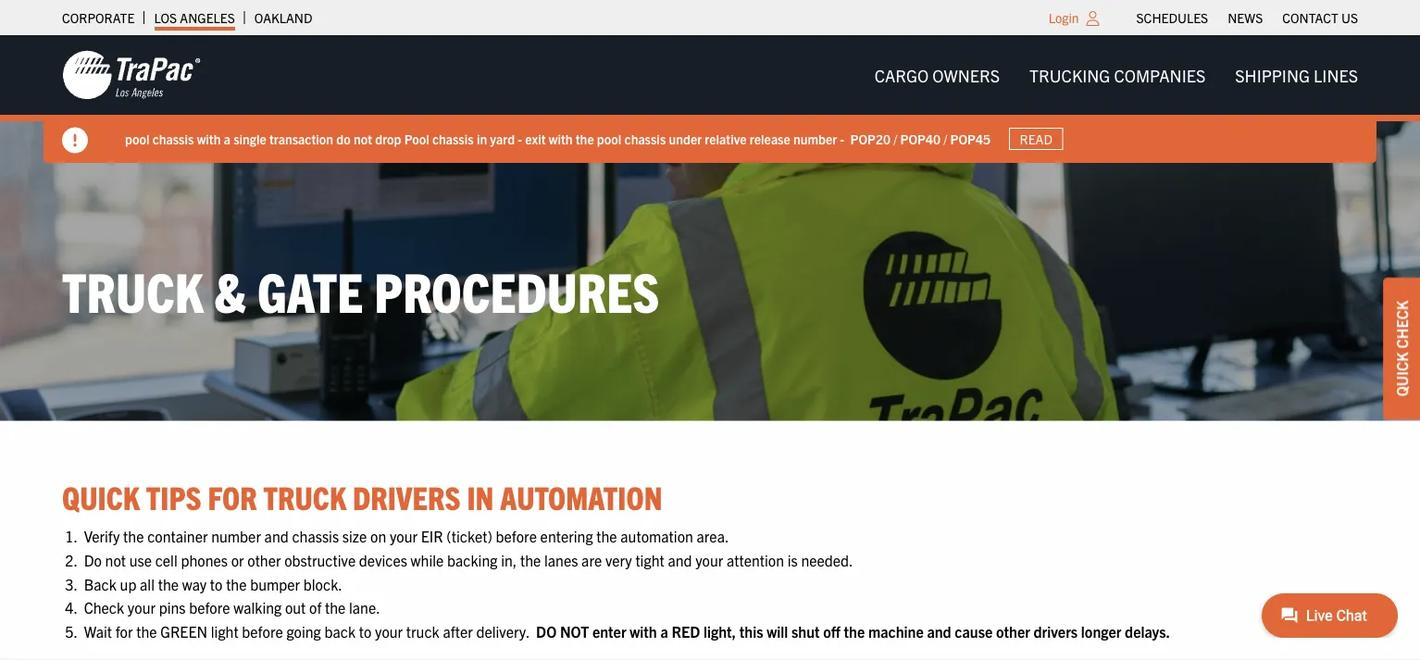 Task type: locate. For each thing, give the bounding box(es) containing it.
do
[[84, 551, 102, 569]]

1 horizontal spatial and
[[668, 551, 692, 569]]

obstructive
[[284, 551, 356, 569]]

number up or on the bottom left
[[211, 527, 261, 546]]

truck
[[406, 622, 440, 640]]

menu bar containing schedules
[[1127, 5, 1368, 31]]

trucking companies link
[[1015, 56, 1221, 94]]

pop45
[[950, 130, 991, 147]]

quick
[[1393, 352, 1411, 397], [62, 477, 140, 517]]

before up in, the
[[496, 527, 537, 546]]

menu bar containing cargo owners
[[860, 56, 1373, 94]]

use
[[129, 551, 152, 569]]

2 vertical spatial and
[[927, 622, 952, 640]]

do
[[536, 622, 557, 640]]

1 horizontal spatial before
[[242, 622, 283, 640]]

before
[[496, 527, 537, 546], [189, 598, 230, 617], [242, 622, 283, 640]]

and right tight
[[668, 551, 692, 569]]

relative
[[705, 130, 747, 147]]

1 horizontal spatial other
[[996, 622, 1030, 640]]

pop40
[[900, 130, 941, 147]]

0 horizontal spatial truck
[[62, 256, 203, 323]]

in inside main content
[[467, 477, 494, 517]]

1 vertical spatial in
[[467, 477, 494, 517]]

to right way
[[210, 574, 223, 593]]

your
[[390, 527, 418, 546], [696, 551, 723, 569], [128, 598, 156, 617], [375, 622, 403, 640]]

0 vertical spatial quick
[[1393, 352, 1411, 397]]

chassis up obstructive
[[292, 527, 339, 546]]

light image
[[1087, 11, 1100, 26]]

area.
[[697, 527, 729, 546]]

1 vertical spatial check
[[84, 598, 124, 617]]

pool right solid 'image'
[[125, 130, 149, 147]]

0 vertical spatial for
[[208, 477, 257, 517]]

0 vertical spatial and
[[264, 527, 289, 546]]

1 horizontal spatial not
[[354, 130, 372, 147]]

for right the wait
[[115, 622, 133, 640]]

0 horizontal spatial and
[[264, 527, 289, 546]]

1 vertical spatial truck
[[263, 477, 346, 517]]

1 horizontal spatial pool
[[597, 130, 622, 147]]

1 vertical spatial not
[[105, 551, 126, 569]]

and
[[264, 527, 289, 546], [668, 551, 692, 569], [927, 622, 952, 640]]

size
[[342, 527, 367, 546]]

way
[[182, 574, 207, 593]]

to down lane. at the left bottom of the page
[[359, 622, 372, 640]]

los angeles link
[[154, 5, 235, 31]]

2 / from the left
[[944, 130, 947, 147]]

1 / from the left
[[894, 130, 897, 147]]

1 vertical spatial quick
[[62, 477, 140, 517]]

menu bar up shipping
[[1127, 5, 1368, 31]]

shipping lines link
[[1221, 56, 1373, 94]]

0 horizontal spatial for
[[115, 622, 133, 640]]

a left red
[[661, 622, 668, 640]]

shut
[[792, 622, 820, 640]]

in left yard
[[477, 130, 487, 147]]

number
[[793, 130, 837, 147], [211, 527, 261, 546]]

0 vertical spatial before
[[496, 527, 537, 546]]

before up light
[[189, 598, 230, 617]]

with inside verify the container number and chassis size on your eir (ticket) before entering the automation area. do not use cell phones or other obstructive devices while backing in, the lanes are very tight and your attention is needed. back up all the way to the bumper block. check your pins before walking out of the lane. wait for the green light before going back to your truck after delivery. do not enter with a red light, this will shut off the machine and cause other drivers longer delays.
[[630, 622, 657, 640]]

after
[[443, 622, 473, 640]]

up
[[120, 574, 136, 593]]

your down area.
[[696, 551, 723, 569]]

corporate link
[[62, 5, 135, 31]]

quick inside main content
[[62, 477, 140, 517]]

green
[[160, 622, 207, 640]]

/ right pop20
[[894, 130, 897, 147]]

in up (ticket)
[[467, 477, 494, 517]]

the right all
[[158, 574, 179, 593]]

1 horizontal spatial for
[[208, 477, 257, 517]]

0 horizontal spatial quick
[[62, 477, 140, 517]]

bumper
[[250, 574, 300, 593]]

1 horizontal spatial a
[[661, 622, 668, 640]]

2 horizontal spatial with
[[630, 622, 657, 640]]

read
[[1020, 131, 1053, 147]]

0 vertical spatial in
[[477, 130, 487, 147]]

1 vertical spatial to
[[359, 622, 372, 640]]

login
[[1049, 9, 1079, 26]]

number inside verify the container number and chassis size on your eir (ticket) before entering the automation area. do not use cell phones or other obstructive devices while backing in, the lanes are very tight and your attention is needed. back up all the way to the bumper block. check your pins before walking out of the lane. wait for the green light before going back to your truck after delivery. do not enter with a red light, this will shut off the machine and cause other drivers longer delays.
[[211, 527, 261, 546]]

1 vertical spatial other
[[996, 622, 1030, 640]]

0 vertical spatial a
[[224, 130, 231, 147]]

/
[[894, 130, 897, 147], [944, 130, 947, 147]]

yard
[[490, 130, 515, 147]]

1 horizontal spatial truck
[[263, 477, 346, 517]]

contact us link
[[1283, 5, 1358, 31]]

for inside verify the container number and chassis size on your eir (ticket) before entering the automation area. do not use cell phones or other obstructive devices while backing in, the lanes are very tight and your attention is needed. back up all the way to the bumper block. check your pins before walking out of the lane. wait for the green light before going back to your truck after delivery. do not enter with a red light, this will shut off the machine and cause other drivers longer delays.
[[115, 622, 133, 640]]

tight
[[636, 551, 665, 569]]

machine
[[868, 622, 924, 640]]

enter
[[593, 622, 626, 640]]

procedures
[[374, 256, 660, 323]]

banner
[[0, 35, 1420, 163]]

2 horizontal spatial before
[[496, 527, 537, 546]]

1 vertical spatial for
[[115, 622, 133, 640]]

0 horizontal spatial pool
[[125, 130, 149, 147]]

1 horizontal spatial with
[[549, 130, 573, 147]]

1 horizontal spatial to
[[359, 622, 372, 640]]

pool
[[125, 130, 149, 147], [597, 130, 622, 147]]

chassis right pool
[[432, 130, 474, 147]]

for right tips
[[208, 477, 257, 517]]

your down all
[[128, 598, 156, 617]]

the up use
[[123, 527, 144, 546]]

red
[[672, 622, 700, 640]]

with left single
[[197, 130, 221, 147]]

number right release
[[793, 130, 837, 147]]

0 vertical spatial not
[[354, 130, 372, 147]]

out
[[285, 598, 306, 617]]

on
[[370, 527, 386, 546]]

with right enter
[[630, 622, 657, 640]]

trucking
[[1030, 64, 1110, 85]]

not
[[560, 622, 589, 640]]

menu bar
[[1127, 5, 1368, 31], [860, 56, 1373, 94]]

0 horizontal spatial to
[[210, 574, 223, 593]]

menu bar down light image
[[860, 56, 1373, 94]]

1 vertical spatial menu bar
[[860, 56, 1373, 94]]

menu bar inside "banner"
[[860, 56, 1373, 94]]

single
[[233, 130, 266, 147]]

other right cause
[[996, 622, 1030, 640]]

(ticket)
[[447, 527, 492, 546]]

0 horizontal spatial /
[[894, 130, 897, 147]]

0 horizontal spatial -
[[518, 130, 522, 147]]

delivery.
[[476, 622, 529, 640]]

check
[[1393, 301, 1411, 349], [84, 598, 124, 617]]

and left cause
[[927, 622, 952, 640]]

before down walking
[[242, 622, 283, 640]]

0 vertical spatial check
[[1393, 301, 1411, 349]]

1 vertical spatial a
[[661, 622, 668, 640]]

0 horizontal spatial check
[[84, 598, 124, 617]]

1 pool from the left
[[125, 130, 149, 147]]

drivers longer
[[1034, 622, 1122, 640]]

in inside "banner"
[[477, 130, 487, 147]]

2 - from the left
[[840, 130, 844, 147]]

/ left pop45
[[944, 130, 947, 147]]

other up 'bumper'
[[247, 551, 281, 569]]

truck
[[62, 256, 203, 323], [263, 477, 346, 517]]

0 horizontal spatial a
[[224, 130, 231, 147]]

oakland
[[254, 9, 312, 26]]

in
[[477, 130, 487, 147], [467, 477, 494, 517]]

0 horizontal spatial other
[[247, 551, 281, 569]]

1 horizontal spatial -
[[840, 130, 844, 147]]

drivers
[[353, 477, 461, 517]]

cargo owners link
[[860, 56, 1015, 94]]

0 horizontal spatial number
[[211, 527, 261, 546]]

pool
[[404, 130, 429, 147]]

0 vertical spatial menu bar
[[1127, 5, 1368, 31]]

- left exit
[[518, 130, 522, 147]]

not
[[354, 130, 372, 147], [105, 551, 126, 569]]

0 vertical spatial other
[[247, 551, 281, 569]]

1 horizontal spatial /
[[944, 130, 947, 147]]

truck inside main content
[[263, 477, 346, 517]]

entering
[[540, 527, 593, 546]]

1 vertical spatial number
[[211, 527, 261, 546]]

with
[[197, 130, 221, 147], [549, 130, 573, 147], [630, 622, 657, 640]]

quick check
[[1393, 301, 1411, 397]]

chassis inside verify the container number and chassis size on your eir (ticket) before entering the automation area. do not use cell phones or other obstructive devices while backing in, the lanes are very tight and your attention is needed. back up all the way to the bumper block. check your pins before walking out of the lane. wait for the green light before going back to your truck after delivery. do not enter with a red light, this will shut off the machine and cause other drivers longer delays.
[[292, 527, 339, 546]]

chassis left under
[[625, 130, 666, 147]]

block.
[[303, 574, 342, 593]]

0 horizontal spatial not
[[105, 551, 126, 569]]

the down or on the bottom left
[[226, 574, 247, 593]]

and up 'bumper'
[[264, 527, 289, 546]]

cause
[[955, 622, 993, 640]]

a left single
[[224, 130, 231, 147]]

1 horizontal spatial quick
[[1393, 352, 1411, 397]]

a inside "banner"
[[224, 130, 231, 147]]

the up very at left
[[597, 527, 617, 546]]

with right exit
[[549, 130, 573, 147]]

- left pop20
[[840, 130, 844, 147]]

very
[[605, 551, 632, 569]]

tips
[[146, 477, 202, 517]]

1 horizontal spatial number
[[793, 130, 837, 147]]

us
[[1342, 9, 1358, 26]]

pool right exit
[[597, 130, 622, 147]]

1 horizontal spatial check
[[1393, 301, 1411, 349]]

lines
[[1314, 64, 1358, 85]]

0 vertical spatial number
[[793, 130, 837, 147]]

companies
[[1114, 64, 1206, 85]]

transaction
[[269, 130, 333, 147]]

1 vertical spatial before
[[189, 598, 230, 617]]

contact
[[1283, 9, 1339, 26]]

check inside verify the container number and chassis size on your eir (ticket) before entering the automation area. do not use cell phones or other obstructive devices while backing in, the lanes are very tight and your attention is needed. back up all the way to the bumper block. check your pins before walking out of the lane. wait for the green light before going back to your truck after delivery. do not enter with a red light, this will shut off the machine and cause other drivers longer delays.
[[84, 598, 124, 617]]

a
[[224, 130, 231, 147], [661, 622, 668, 640]]

0 horizontal spatial before
[[189, 598, 230, 617]]



Task type: describe. For each thing, give the bounding box(es) containing it.
trucking companies
[[1030, 64, 1206, 85]]

schedules link
[[1137, 5, 1208, 31]]

0 vertical spatial to
[[210, 574, 223, 593]]

your right on
[[390, 527, 418, 546]]

eir
[[421, 527, 443, 546]]

2 horizontal spatial and
[[927, 622, 952, 640]]

this
[[740, 622, 763, 640]]

not inside "banner"
[[354, 130, 372, 147]]

automation
[[621, 527, 693, 546]]

corporate
[[62, 9, 135, 26]]

verify
[[84, 527, 120, 546]]

lanes
[[544, 551, 578, 569]]

delays.
[[1125, 622, 1170, 640]]

light
[[211, 622, 239, 640]]

going
[[286, 622, 321, 640]]

cell
[[155, 551, 178, 569]]

in, the
[[501, 551, 541, 569]]

pins
[[159, 598, 186, 617]]

not inside verify the container number and chassis size on your eir (ticket) before entering the automation area. do not use cell phones or other obstructive devices while backing in, the lanes are very tight and your attention is needed. back up all the way to the bumper block. check your pins before walking out of the lane. wait for the green light before going back to your truck after delivery. do not enter with a red light, this will shut off the machine and cause other drivers longer delays.
[[105, 551, 126, 569]]

cargo owners
[[875, 64, 1000, 85]]

shipping
[[1235, 64, 1310, 85]]

oakland link
[[254, 5, 312, 31]]

devices
[[359, 551, 407, 569]]

while
[[411, 551, 444, 569]]

your down lane. at the left bottom of the page
[[375, 622, 403, 640]]

owners
[[933, 64, 1000, 85]]

the right exit
[[576, 130, 594, 147]]

los angeles
[[154, 9, 235, 26]]

2 pool from the left
[[597, 130, 622, 147]]

drop
[[375, 130, 401, 147]]

the right of
[[325, 598, 346, 617]]

are
[[582, 551, 602, 569]]

phones
[[181, 551, 228, 569]]

0 vertical spatial truck
[[62, 256, 203, 323]]

do
[[336, 130, 351, 147]]

attention
[[727, 551, 784, 569]]

release
[[750, 130, 790, 147]]

quick check link
[[1383, 277, 1420, 420]]

news link
[[1228, 5, 1263, 31]]

the right off
[[844, 622, 865, 640]]

&
[[214, 256, 247, 323]]

chassis down los angeles 'image'
[[152, 130, 194, 147]]

0 horizontal spatial with
[[197, 130, 221, 147]]

angeles
[[180, 9, 235, 26]]

contact us
[[1283, 9, 1358, 26]]

2 vertical spatial before
[[242, 622, 283, 640]]

1 - from the left
[[518, 130, 522, 147]]

truck & gate procedures
[[62, 256, 660, 323]]

banner containing cargo owners
[[0, 35, 1420, 163]]

gate
[[257, 256, 363, 323]]

of
[[309, 598, 322, 617]]

is
[[788, 551, 798, 569]]

container
[[147, 527, 208, 546]]

a inside verify the container number and chassis size on your eir (ticket) before entering the automation area. do not use cell phones or other obstructive devices while backing in, the lanes are very tight and your attention is needed. back up all the way to the bumper block. check your pins before walking out of the lane. wait for the green light before going back to your truck after delivery. do not enter with a red light, this will shut off the machine and cause other drivers longer delays.
[[661, 622, 668, 640]]

verify the container number and chassis size on your eir (ticket) before entering the automation area. do not use cell phones or other obstructive devices while backing in, the lanes are very tight and your attention is needed. back up all the way to the bumper block. check your pins before walking out of the lane. wait for the green light before going back to your truck after delivery. do not enter with a red light, this will shut off the machine and cause other drivers longer delays.
[[81, 527, 1170, 640]]

cargo
[[875, 64, 929, 85]]

pool chassis with a single transaction  do not drop pool chassis in yard -  exit with the pool chassis under relative release number -  pop20 / pop40 / pop45
[[125, 130, 991, 147]]

quick tips for truck drivers in automation main content
[[44, 476, 1377, 660]]

quick tips for truck drivers in automation
[[62, 477, 662, 517]]

all
[[140, 574, 155, 593]]

off
[[823, 622, 841, 640]]

backing
[[447, 551, 498, 569]]

the left green
[[136, 622, 157, 640]]

1 vertical spatial and
[[668, 551, 692, 569]]

schedules
[[1137, 9, 1208, 26]]

shipping lines
[[1235, 64, 1358, 85]]

wait
[[84, 622, 112, 640]]

solid image
[[62, 127, 88, 153]]

news
[[1228, 9, 1263, 26]]

los angeles image
[[62, 49, 201, 101]]

will
[[767, 622, 788, 640]]

automation
[[500, 477, 662, 517]]

back
[[325, 622, 356, 640]]

read link
[[1009, 128, 1063, 150]]

walking
[[234, 598, 282, 617]]

lane.
[[349, 598, 380, 617]]

under
[[669, 130, 702, 147]]

quick for quick tips for truck drivers in automation
[[62, 477, 140, 517]]

exit
[[525, 130, 546, 147]]

back
[[84, 574, 117, 593]]

quick for quick check
[[1393, 352, 1411, 397]]

pop20
[[850, 130, 891, 147]]

los
[[154, 9, 177, 26]]

or
[[231, 551, 244, 569]]

light,
[[704, 622, 736, 640]]

number inside "banner"
[[793, 130, 837, 147]]



Task type: vqa. For each thing, say whether or not it's contained in the screenshot.
EMPTY associated with LAX EMPTY RECEIVING           FOR Tuesday, October 17th              - Shift 1
no



